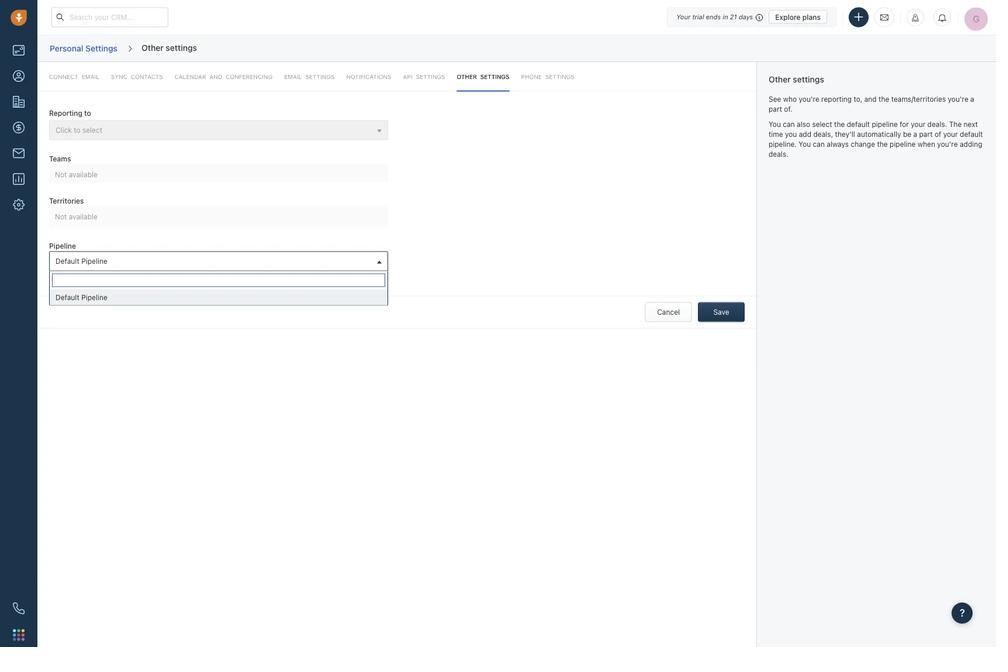 Task type: locate. For each thing, give the bounding box(es) containing it.
to right 'click'
[[74, 126, 80, 134]]

0 vertical spatial and
[[210, 73, 222, 80]]

other
[[142, 43, 164, 52], [457, 73, 477, 80], [769, 75, 791, 84]]

of
[[935, 130, 942, 138]]

1 default pipeline from the top
[[56, 257, 108, 265]]

days
[[739, 13, 754, 21]]

the down automatically
[[878, 140, 888, 148]]

plans
[[803, 13, 821, 21]]

settings for api settings
[[416, 73, 445, 80]]

deals. down pipeline.
[[769, 150, 789, 158]]

settings up email
[[85, 43, 118, 53]]

add
[[800, 130, 812, 138]]

2 not available from the top
[[55, 213, 98, 221]]

also
[[797, 120, 811, 128]]

pipeline up manage on the left of the page
[[49, 242, 76, 250]]

0 horizontal spatial can
[[784, 120, 795, 128]]

part down see
[[769, 105, 783, 113]]

0 vertical spatial available
[[69, 170, 98, 179]]

1 vertical spatial default pipeline
[[56, 293, 108, 301]]

default pipeline up manage on the left of the page
[[56, 257, 108, 265]]

the
[[879, 95, 890, 103], [835, 120, 846, 128], [878, 140, 888, 148]]

pipeline up the 'sales'
[[81, 257, 108, 265]]

0 vertical spatial not available
[[55, 170, 98, 179]]

1 horizontal spatial can
[[814, 140, 825, 148]]

1 horizontal spatial to
[[84, 109, 91, 117]]

1 not from the top
[[55, 170, 67, 179]]

default up adding
[[961, 130, 984, 138]]

personal settings
[[50, 43, 118, 53]]

default pipeline inside option
[[56, 293, 108, 301]]

the right to,
[[879, 95, 890, 103]]

your down the
[[944, 130, 959, 138]]

automatically
[[858, 130, 902, 138]]

to up the click to select
[[84, 109, 91, 117]]

other up contacts on the left
[[142, 43, 164, 52]]

default pipeline option
[[50, 289, 388, 305]]

change
[[851, 140, 876, 148]]

can
[[784, 120, 795, 128], [814, 140, 825, 148]]

0 horizontal spatial select
[[82, 126, 102, 134]]

api settings link
[[403, 62, 445, 91]]

settings up calendar
[[166, 43, 197, 52]]

Search your CRM... text field
[[51, 7, 168, 27]]

to
[[84, 109, 91, 117], [74, 126, 80, 134]]

pipeline down be
[[890, 140, 916, 148]]

settings right 'email'
[[306, 73, 335, 80]]

1 horizontal spatial other
[[457, 73, 477, 80]]

manage
[[59, 275, 86, 283]]

pipeline up automatically
[[873, 120, 898, 128]]

settings
[[85, 43, 118, 53], [306, 73, 335, 80], [416, 73, 445, 80]]

and
[[210, 73, 222, 80], [865, 95, 877, 103]]

default
[[56, 257, 79, 265], [56, 293, 79, 301]]

the up they'll
[[835, 120, 846, 128]]

0 vertical spatial default
[[848, 120, 871, 128]]

default pipeline button
[[49, 251, 388, 271]]

default inside option
[[56, 293, 79, 301]]

connect email link
[[49, 62, 99, 91]]

1 vertical spatial available
[[69, 213, 98, 221]]

pipeline down manage sales pipelines link
[[81, 293, 108, 301]]

1 horizontal spatial part
[[920, 130, 933, 138]]

select
[[813, 120, 833, 128], [82, 126, 102, 134]]

you up the time
[[769, 120, 782, 128]]

email
[[82, 73, 99, 80]]

not available
[[55, 170, 98, 179], [55, 213, 98, 221]]

1 vertical spatial not
[[55, 213, 67, 221]]

1 vertical spatial default
[[56, 293, 79, 301]]

not available down teams
[[55, 170, 98, 179]]

1 horizontal spatial settings
[[306, 73, 335, 80]]

2 horizontal spatial other settings
[[769, 75, 825, 84]]

2 vertical spatial the
[[878, 140, 888, 148]]

2 not from the top
[[55, 213, 67, 221]]

0 horizontal spatial you
[[769, 120, 782, 128]]

0 horizontal spatial other
[[142, 43, 164, 52]]

send email image
[[881, 12, 889, 22]]

a right be
[[914, 130, 918, 138]]

default up manage on the left of the page
[[56, 257, 79, 265]]

personal settings link
[[49, 39, 118, 57]]

not down teams
[[55, 170, 67, 179]]

and right calendar
[[210, 73, 222, 80]]

can down deals,
[[814, 140, 825, 148]]

other settings up who
[[769, 75, 825, 84]]

1 horizontal spatial select
[[813, 120, 833, 128]]

click
[[56, 126, 72, 134]]

part
[[769, 105, 783, 113], [920, 130, 933, 138]]

other right "api settings"
[[457, 73, 477, 80]]

0 vertical spatial a
[[971, 95, 975, 103]]

2 default from the top
[[56, 293, 79, 301]]

1 vertical spatial a
[[914, 130, 918, 138]]

1 horizontal spatial and
[[865, 95, 877, 103]]

0 vertical spatial default pipeline
[[56, 257, 108, 265]]

of.
[[785, 105, 793, 113]]

not
[[55, 170, 67, 179], [55, 213, 67, 221]]

1 vertical spatial default
[[961, 130, 984, 138]]

0 vertical spatial default
[[56, 257, 79, 265]]

0 horizontal spatial deals.
[[769, 150, 789, 158]]

to inside button
[[74, 126, 80, 134]]

to for reporting
[[84, 109, 91, 117]]

the inside see who you're reporting to, and the teams/territories you're a part of.
[[879, 95, 890, 103]]

your
[[912, 120, 926, 128], [944, 130, 959, 138]]

default pipeline
[[56, 257, 108, 265], [56, 293, 108, 301]]

0 horizontal spatial default
[[848, 120, 871, 128]]

1 horizontal spatial a
[[971, 95, 975, 103]]

always
[[827, 140, 850, 148]]

phone image
[[13, 603, 25, 614]]

1 horizontal spatial other settings
[[457, 73, 510, 80]]

settings right phone
[[546, 73, 575, 80]]

reporting
[[822, 95, 852, 103]]

other settings
[[142, 43, 197, 52], [457, 73, 510, 80], [769, 75, 825, 84]]

reporting
[[49, 109, 82, 117]]

available for territories
[[69, 213, 98, 221]]

explore
[[776, 13, 801, 21]]

0 horizontal spatial to
[[74, 126, 80, 134]]

1 vertical spatial can
[[814, 140, 825, 148]]

1 horizontal spatial your
[[944, 130, 959, 138]]

tab list
[[37, 62, 757, 91]]

default up they'll
[[848, 120, 871, 128]]

see
[[769, 95, 782, 103]]

part up when
[[920, 130, 933, 138]]

email
[[284, 73, 302, 80]]

1 available from the top
[[69, 170, 98, 179]]

1 horizontal spatial deals.
[[928, 120, 948, 128]]

0 horizontal spatial settings
[[85, 43, 118, 53]]

default pipeline list box
[[50, 289, 388, 305]]

2 default pipeline from the top
[[56, 293, 108, 301]]

other settings left phone
[[457, 73, 510, 80]]

pipeline for default pipeline dropdown button at the left of page
[[81, 257, 108, 265]]

select up deals,
[[813, 120, 833, 128]]

settings inside "link"
[[546, 73, 575, 80]]

deals. up of
[[928, 120, 948, 128]]

2 vertical spatial pipeline
[[81, 293, 108, 301]]

can up you
[[784, 120, 795, 128]]

contacts
[[131, 73, 163, 80]]

1 vertical spatial and
[[865, 95, 877, 103]]

what's new image
[[912, 14, 920, 22]]

default for default pipeline list box
[[56, 293, 79, 301]]

default down manage on the left of the page
[[56, 293, 79, 301]]

when
[[918, 140, 936, 148]]

0 vertical spatial the
[[879, 95, 890, 103]]

available down teams
[[69, 170, 98, 179]]

default pipeline for default pipeline list box
[[56, 293, 108, 301]]

you down add
[[799, 140, 812, 148]]

other settings link
[[457, 62, 510, 91]]

pipeline inside dropdown button
[[81, 257, 108, 265]]

2 available from the top
[[69, 213, 98, 221]]

deals.
[[928, 120, 948, 128], [769, 150, 789, 158]]

conferencing
[[226, 73, 273, 80]]

save
[[714, 308, 730, 316]]

a inside see who you're reporting to, and the teams/territories you're a part of.
[[971, 95, 975, 103]]

pipeline
[[49, 242, 76, 250], [81, 257, 108, 265], [81, 293, 108, 301]]

pipeline inside option
[[81, 293, 108, 301]]

default pipeline down manage on the left of the page
[[56, 293, 108, 301]]

select down "reporting to"
[[82, 126, 102, 134]]

other settings up calendar
[[142, 43, 197, 52]]

1 vertical spatial not available
[[55, 213, 98, 221]]

1 not available from the top
[[55, 170, 98, 179]]

0 horizontal spatial part
[[769, 105, 783, 113]]

api
[[403, 73, 413, 80]]

0 horizontal spatial and
[[210, 73, 222, 80]]

0 vertical spatial pipeline
[[49, 242, 76, 250]]

0 vertical spatial can
[[784, 120, 795, 128]]

settings
[[166, 43, 197, 52], [481, 73, 510, 80], [546, 73, 575, 80], [794, 75, 825, 84]]

1 vertical spatial part
[[920, 130, 933, 138]]

2 horizontal spatial other
[[769, 75, 791, 84]]

0 vertical spatial not
[[55, 170, 67, 179]]

territories
[[49, 197, 84, 205]]

deals,
[[814, 130, 834, 138]]

0 vertical spatial part
[[769, 105, 783, 113]]

not available down territories
[[55, 213, 98, 221]]

and inside tab list
[[210, 73, 222, 80]]

calendar and conferencing
[[175, 73, 273, 80]]

email settings
[[284, 73, 335, 80]]

default pipeline inside dropdown button
[[56, 257, 108, 265]]

the
[[950, 120, 963, 128]]

other up see
[[769, 75, 791, 84]]

0 horizontal spatial a
[[914, 130, 918, 138]]

notifications
[[347, 73, 392, 80]]

a up next
[[971, 95, 975, 103]]

email settings link
[[284, 62, 335, 91]]

part inside you can also select the default pipeline for your deals. the next time you add deals, they'll automatically be a part of your default pipeline. you can always change the pipeline when you're adding deals.
[[920, 130, 933, 138]]

you're down of
[[938, 140, 959, 148]]

select inside button
[[82, 126, 102, 134]]

a
[[971, 95, 975, 103], [914, 130, 918, 138]]

tab panel
[[37, 62, 757, 329]]

settings right the api
[[416, 73, 445, 80]]

1 vertical spatial you
[[799, 140, 812, 148]]

default
[[848, 120, 871, 128], [961, 130, 984, 138]]

0 horizontal spatial other settings
[[142, 43, 197, 52]]

part inside see who you're reporting to, and the teams/territories you're a part of.
[[769, 105, 783, 113]]

default inside dropdown button
[[56, 257, 79, 265]]

available
[[69, 170, 98, 179], [69, 213, 98, 221]]

default for default pipeline dropdown button at the left of page
[[56, 257, 79, 265]]

pipeline for default pipeline list box
[[81, 293, 108, 301]]

1 default from the top
[[56, 257, 79, 265]]

and right to,
[[865, 95, 877, 103]]

you
[[769, 120, 782, 128], [799, 140, 812, 148]]

not down territories
[[55, 213, 67, 221]]

None search field
[[52, 273, 386, 287]]

manage sales pipelines
[[59, 275, 136, 283]]

1 horizontal spatial default
[[961, 130, 984, 138]]

trial
[[693, 13, 705, 21]]

1 vertical spatial to
[[74, 126, 80, 134]]

you're
[[799, 95, 820, 103], [949, 95, 969, 103], [938, 140, 959, 148]]

2 horizontal spatial settings
[[416, 73, 445, 80]]

0 vertical spatial pipeline
[[873, 120, 898, 128]]

cancel button
[[646, 302, 692, 322]]

1 vertical spatial pipeline
[[81, 257, 108, 265]]

available down territories
[[69, 213, 98, 221]]

0 vertical spatial to
[[84, 109, 91, 117]]

1 vertical spatial your
[[944, 130, 959, 138]]

click to select
[[56, 126, 102, 134]]

pipeline.
[[769, 140, 797, 148]]

0 horizontal spatial your
[[912, 120, 926, 128]]

your right for
[[912, 120, 926, 128]]



Task type: vqa. For each thing, say whether or not it's contained in the screenshot.
All contacts link
no



Task type: describe. For each thing, give the bounding box(es) containing it.
next
[[964, 120, 979, 128]]

0 vertical spatial you
[[769, 120, 782, 128]]

notifications link
[[347, 62, 392, 91]]

you can also select the default pipeline for your deals. the next time you add deals, they'll automatically be a part of your default pipeline. you can always change the pipeline when you're adding deals.
[[769, 120, 984, 158]]

be
[[904, 130, 912, 138]]

to for click
[[74, 126, 80, 134]]

you're right who
[[799, 95, 820, 103]]

tab list containing connect email
[[37, 62, 757, 91]]

1 vertical spatial pipeline
[[890, 140, 916, 148]]

click to select button
[[49, 120, 388, 140]]

and inside see who you're reporting to, and the teams/territories you're a part of.
[[865, 95, 877, 103]]

explore plans
[[776, 13, 821, 21]]

teams/territories
[[892, 95, 947, 103]]

select inside you can also select the default pipeline for your deals. the next time you add deals, they'll automatically be a part of your default pipeline. you can always change the pipeline when you're adding deals.
[[813, 120, 833, 128]]

freshworks switcher image
[[13, 629, 25, 641]]

you're inside you can also select the default pipeline for your deals. the next time you add deals, they'll automatically be a part of your default pipeline. you can always change the pipeline when you're adding deals.
[[938, 140, 959, 148]]

who
[[784, 95, 798, 103]]

not for teams
[[55, 170, 67, 179]]

sync contacts link
[[111, 62, 163, 91]]

calendar and conferencing link
[[175, 62, 273, 91]]

phone settings
[[522, 73, 575, 80]]

other settings inside tab list
[[457, 73, 510, 80]]

1 vertical spatial deals.
[[769, 150, 789, 158]]

for
[[900, 120, 910, 128]]

save button
[[699, 302, 745, 322]]

settings for personal settings
[[85, 43, 118, 53]]

time
[[769, 130, 784, 138]]

cancel
[[658, 308, 680, 316]]

default pipeline for default pipeline dropdown button at the left of page
[[56, 257, 108, 265]]

your
[[677, 13, 691, 21]]

to,
[[854, 95, 863, 103]]

0 vertical spatial your
[[912, 120, 926, 128]]

not available for territories
[[55, 213, 98, 221]]

your trial ends in 21 days
[[677, 13, 754, 21]]

sales
[[88, 275, 105, 283]]

manage sales pipelines link
[[40, 275, 145, 284]]

explore plans link
[[769, 10, 828, 24]]

0 vertical spatial deals.
[[928, 120, 948, 128]]

in
[[723, 13, 729, 21]]

calendar
[[175, 73, 206, 80]]

personal
[[50, 43, 83, 53]]

settings up who
[[794, 75, 825, 84]]

1 horizontal spatial you
[[799, 140, 812, 148]]

you're up the
[[949, 95, 969, 103]]

phone settings link
[[522, 62, 575, 91]]

reporting to
[[49, 109, 91, 117]]

pipelines
[[107, 275, 136, 283]]

sync
[[111, 73, 128, 80]]

available for teams
[[69, 170, 98, 179]]

sync contacts
[[111, 73, 163, 80]]

teams
[[49, 154, 71, 163]]

1 vertical spatial the
[[835, 120, 846, 128]]

adding
[[961, 140, 983, 148]]

they'll
[[836, 130, 856, 138]]

not available for teams
[[55, 170, 98, 179]]

other inside other settings link
[[457, 73, 477, 80]]

connect email
[[49, 73, 99, 80]]

settings left phone
[[481, 73, 510, 80]]

you
[[786, 130, 798, 138]]

a inside you can also select the default pipeline for your deals. the next time you add deals, they'll automatically be a part of your default pipeline. you can always change the pipeline when you're adding deals.
[[914, 130, 918, 138]]

settings for email settings
[[306, 73, 335, 80]]

tab panel containing reporting to
[[37, 62, 757, 329]]

phone
[[522, 73, 542, 80]]

ends
[[707, 13, 721, 21]]

21
[[731, 13, 738, 21]]

api settings
[[403, 73, 445, 80]]

not for territories
[[55, 213, 67, 221]]

see who you're reporting to, and the teams/territories you're a part of.
[[769, 95, 975, 113]]

connect
[[49, 73, 78, 80]]

phone element
[[7, 597, 30, 620]]



